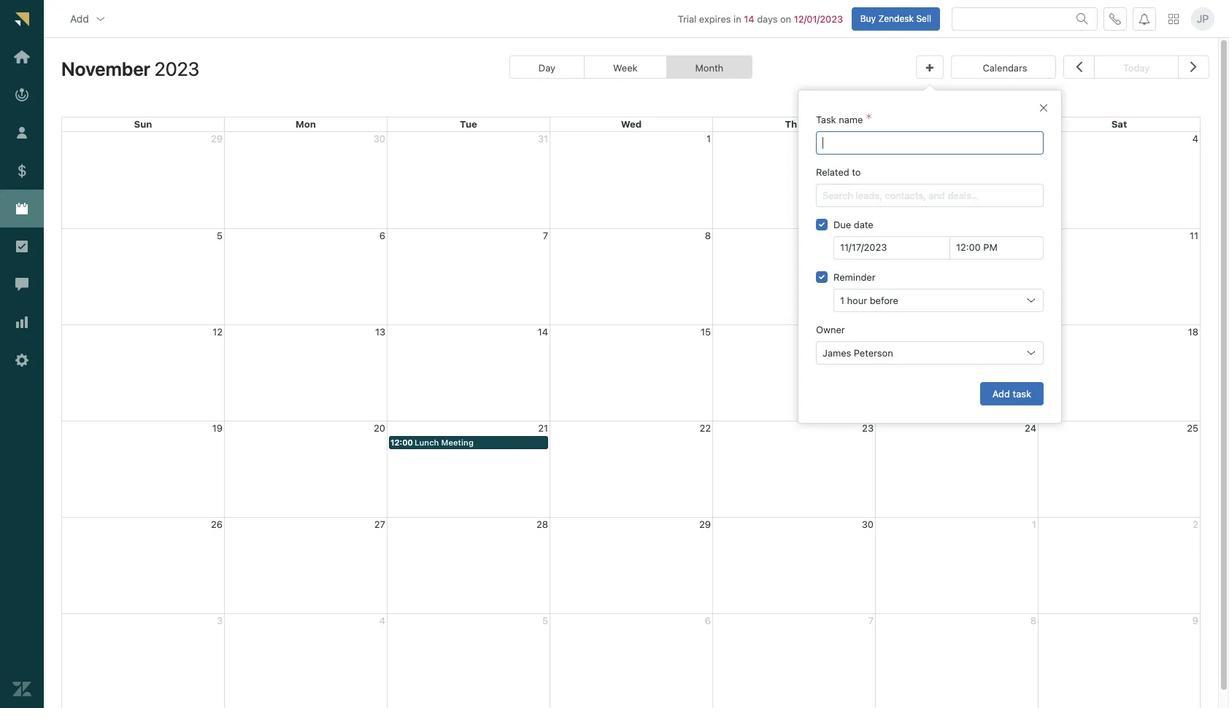 Task type: locate. For each thing, give the bounding box(es) containing it.
zendesk products image
[[1169, 14, 1179, 24]]

add left task
[[993, 388, 1010, 400]]

1 vertical spatial add
[[993, 388, 1010, 400]]

0 vertical spatial 1
[[707, 133, 711, 144]]

november 2023
[[61, 58, 199, 80]]

7
[[543, 230, 548, 241]]

days
[[757, 13, 778, 25]]

zendesk
[[878, 13, 914, 24]]

angle left image
[[1076, 57, 1083, 76]]

1 hour before button
[[834, 289, 1044, 312]]

chevron down image
[[95, 13, 106, 25]]

sun
[[134, 118, 152, 130]]

calls image
[[1110, 13, 1121, 25]]

1 horizontal spatial add
[[993, 388, 1010, 400]]

asterisk image
[[866, 114, 872, 126]]

week
[[613, 62, 638, 74]]

4
[[1193, 133, 1199, 144]]

12/01/2023
[[794, 13, 843, 25]]

to
[[852, 166, 861, 178]]

on
[[780, 13, 791, 25]]

today
[[1123, 62, 1150, 74]]

0 horizontal spatial add
[[70, 12, 89, 25]]

peterson
[[854, 347, 893, 359]]

sat
[[1112, 118, 1127, 130]]

1 horizontal spatial 1
[[840, 295, 845, 307]]

reminder
[[834, 272, 876, 283]]

before
[[870, 295, 899, 307]]

0 horizontal spatial 1
[[707, 133, 711, 144]]

1 horizontal spatial 14
[[744, 13, 754, 25]]

1
[[707, 133, 711, 144], [840, 295, 845, 307]]

date
[[854, 219, 874, 231]]

related to
[[816, 166, 861, 178]]

due date
[[834, 219, 874, 231]]

task
[[1013, 388, 1031, 400]]

12:00 lunch meeting
[[391, 438, 474, 448]]

lunch
[[415, 438, 439, 448]]

and
[[929, 190, 945, 201]]

5
[[217, 230, 223, 241]]

8
[[705, 230, 711, 241]]

0 vertical spatial 14
[[744, 13, 754, 25]]

buy
[[860, 13, 876, 24]]

plus image
[[926, 64, 934, 73]]

add left chevron down "icon"
[[70, 12, 89, 25]]

add
[[70, 12, 89, 25], [993, 388, 1010, 400]]

0 vertical spatial add
[[70, 12, 89, 25]]

james peterson button
[[816, 342, 1044, 365]]

13
[[375, 326, 385, 338]]

mon
[[296, 118, 316, 130]]

0 horizontal spatial 14
[[538, 326, 548, 338]]

1 vertical spatial 1
[[840, 295, 845, 307]]

20
[[374, 422, 385, 434]]

day
[[539, 62, 556, 74]]

12:00
[[391, 438, 413, 448]]

jp
[[1197, 12, 1209, 25]]

fri
[[951, 118, 963, 130]]

14
[[744, 13, 754, 25], [538, 326, 548, 338]]

11
[[1190, 230, 1199, 241]]

6
[[379, 230, 385, 241]]

10
[[1026, 230, 1037, 241]]

1 inside button
[[840, 295, 845, 307]]

cancel image
[[1038, 102, 1050, 114]]

HH:MM field
[[956, 237, 1037, 259]]

26
[[211, 519, 223, 530]]

leads,
[[856, 190, 882, 201]]

buy zendesk sell button
[[852, 7, 940, 30]]

in
[[734, 13, 741, 25]]

2
[[868, 133, 874, 144]]



Task type: describe. For each thing, give the bounding box(es) containing it.
calendars
[[983, 62, 1027, 74]]

21
[[538, 422, 548, 434]]

add for add task
[[993, 388, 1010, 400]]

trial expires in 14 days on 12/01/2023
[[678, 13, 843, 25]]

25
[[1187, 422, 1199, 434]]

buy zendesk sell
[[860, 13, 931, 24]]

angle right image
[[1190, 57, 1197, 76]]

1 vertical spatial 14
[[538, 326, 548, 338]]

task
[[816, 114, 836, 126]]

zendesk image
[[12, 680, 31, 699]]

23
[[862, 422, 874, 434]]

Task name field
[[823, 132, 1037, 154]]

bell image
[[1139, 13, 1150, 25]]

meeting
[[441, 438, 474, 448]]

sell
[[916, 13, 931, 24]]

1 for 1 hour before
[[840, 295, 845, 307]]

search
[[823, 190, 853, 201]]

search image
[[1077, 13, 1088, 25]]

related
[[816, 166, 849, 178]]

28
[[537, 519, 548, 530]]

deals…
[[948, 190, 979, 201]]

3
[[1031, 133, 1037, 144]]

19
[[212, 422, 223, 434]]

search leads, contacts, and deals…
[[823, 190, 979, 201]]

29
[[699, 519, 711, 530]]

contacts,
[[885, 190, 926, 201]]

hour
[[847, 295, 867, 307]]

james peterson
[[823, 347, 893, 359]]

1 for 1
[[707, 133, 711, 144]]

james
[[823, 347, 851, 359]]

name
[[839, 114, 863, 126]]

november
[[61, 58, 150, 80]]

add task button
[[980, 383, 1044, 406]]

jp button
[[1191, 7, 1215, 30]]

thu
[[785, 118, 803, 130]]

task name
[[816, 114, 863, 126]]

tue
[[460, 118, 477, 130]]

15
[[701, 326, 711, 338]]

12
[[213, 326, 223, 338]]

MM/DD/YYYY field
[[840, 237, 944, 259]]

add for add
[[70, 12, 89, 25]]

1 hour before
[[840, 295, 899, 307]]

trial
[[678, 13, 697, 25]]

add button
[[58, 4, 118, 33]]

2023
[[155, 58, 199, 80]]

27
[[374, 519, 385, 530]]

expires
[[699, 13, 731, 25]]

9
[[868, 230, 874, 241]]

wed
[[621, 118, 642, 130]]

30
[[862, 519, 874, 530]]

18
[[1188, 326, 1199, 338]]

owner
[[816, 324, 845, 336]]

24
[[1025, 422, 1037, 434]]

22
[[700, 422, 711, 434]]

due
[[834, 219, 851, 231]]

add task
[[993, 388, 1031, 400]]

Search leads, contacts, and deals… field
[[823, 185, 1037, 207]]



Task type: vqa. For each thing, say whether or not it's contained in the screenshot.
View In Explore
no



